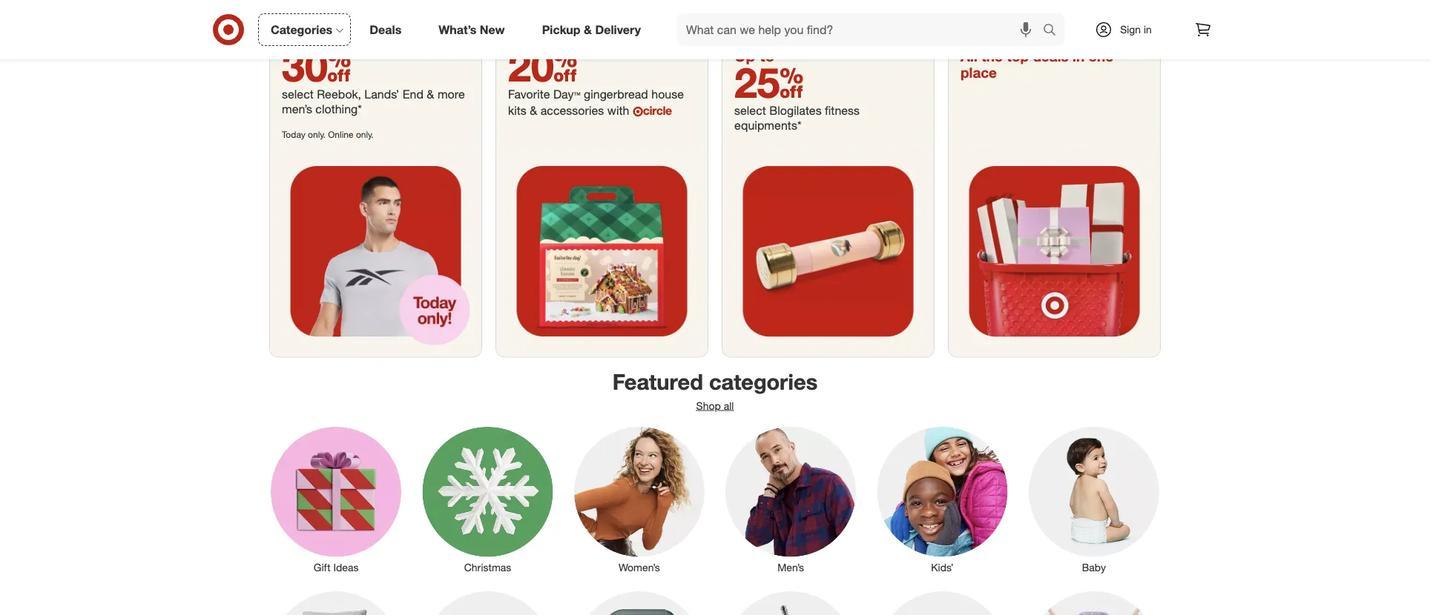 Task type: describe. For each thing, give the bounding box(es) containing it.
circle
[[643, 104, 672, 118]]

women's
[[619, 562, 660, 575]]

featured categories shop all
[[613, 369, 818, 413]]

clothing*
[[316, 102, 362, 117]]

pickup & delivery link
[[529, 13, 660, 46]]

with
[[607, 104, 629, 118]]

& inside 30 select reebok, lands' end & more men's clothing*
[[427, 87, 434, 102]]

25
[[734, 57, 804, 108]]

house
[[652, 87, 684, 102]]

to
[[760, 47, 775, 66]]

shop
[[696, 400, 721, 413]]

end
[[403, 87, 424, 102]]

baby link
[[1018, 425, 1170, 576]]

kits
[[508, 104, 527, 118]]

women's link
[[564, 425, 715, 576]]

baby
[[1082, 562, 1106, 575]]

1 only. from the left
[[308, 129, 326, 140]]

favorite
[[508, 87, 550, 102]]

& inside gingerbread house kits & accessories with
[[530, 104, 537, 118]]

deals link
[[357, 13, 420, 46]]

kids'
[[931, 562, 954, 575]]

gingerbread house kits & accessories with
[[508, 87, 684, 118]]

fitness
[[825, 104, 860, 118]]

lands'
[[365, 87, 399, 102]]

shop all link
[[696, 400, 734, 413]]

select inside 30 select reebok, lands' end & more men's clothing*
[[282, 87, 314, 102]]

gingerbread
[[584, 87, 648, 102]]

select blogilates fitness equipments*
[[734, 104, 860, 133]]

delivery
[[595, 22, 641, 37]]

what's new
[[439, 22, 505, 37]]

20
[[508, 41, 577, 91]]

new
[[480, 22, 505, 37]]

categories
[[271, 22, 333, 37]]

all
[[961, 48, 978, 65]]

2 only. from the left
[[356, 129, 374, 140]]

pickup
[[542, 22, 581, 37]]

pickup & delivery
[[542, 22, 641, 37]]

30 select reebok, lands' end & more men's clothing*
[[282, 41, 465, 117]]

christmas
[[464, 562, 511, 575]]

men's
[[778, 562, 804, 575]]

kids' link
[[867, 425, 1018, 576]]



Task type: vqa. For each thing, say whether or not it's contained in the screenshot.
third ADD TO CART button from right
no



Task type: locate. For each thing, give the bounding box(es) containing it.
&
[[584, 22, 592, 37], [427, 87, 434, 102], [530, 104, 537, 118]]

up
[[734, 47, 756, 66]]

gift ideas link
[[260, 425, 412, 576]]

0 horizontal spatial select
[[282, 87, 314, 102]]

online
[[328, 129, 354, 140]]

top
[[1007, 48, 1029, 65]]

in inside all the top deals in one place
[[1073, 48, 1085, 65]]

1 vertical spatial &
[[427, 87, 434, 102]]

featured
[[613, 369, 703, 396]]

men's
[[282, 102, 312, 117]]

2 horizontal spatial &
[[584, 22, 592, 37]]

& inside pickup & delivery link
[[584, 22, 592, 37]]

today only. online only.
[[282, 129, 374, 140]]

men's link
[[715, 425, 867, 576]]

today only! image
[[270, 146, 481, 357]]

0 vertical spatial select
[[282, 87, 314, 102]]

categories
[[709, 369, 818, 396]]

favorite day ™
[[508, 87, 581, 102]]

& right kits
[[530, 104, 537, 118]]

one
[[1089, 48, 1114, 65]]

christmas link
[[412, 425, 564, 576]]

deals
[[1033, 48, 1069, 65]]

sign in link
[[1082, 13, 1175, 46]]

all
[[724, 400, 734, 413]]

more
[[438, 87, 465, 102]]

deals
[[370, 22, 402, 37]]

ideas
[[333, 562, 359, 575]]

day
[[553, 87, 574, 102]]

select up men's
[[282, 87, 314, 102]]

30
[[282, 41, 351, 91]]

1 horizontal spatial only.
[[356, 129, 374, 140]]

up to
[[734, 47, 775, 66]]

equipments*
[[734, 119, 802, 133]]

1 vertical spatial select
[[734, 104, 766, 118]]

in
[[1144, 23, 1152, 36], [1073, 48, 1085, 65]]

sign in
[[1120, 23, 1152, 36]]

0 horizontal spatial in
[[1073, 48, 1085, 65]]

the
[[982, 48, 1003, 65]]

0 horizontal spatial &
[[427, 87, 434, 102]]

What can we help you find? suggestions appear below search field
[[677, 13, 1047, 46]]

what's new link
[[426, 13, 524, 46]]

search button
[[1036, 13, 1072, 49]]

only. right today
[[308, 129, 326, 140]]

2 vertical spatial &
[[530, 104, 537, 118]]

blogilates
[[770, 104, 822, 118]]

in right sign
[[1144, 23, 1152, 36]]

gift ideas
[[314, 562, 359, 575]]

select
[[282, 87, 314, 102], [734, 104, 766, 118]]

& right pickup
[[584, 22, 592, 37]]

all the top deals in one place link
[[949, 36, 1160, 357]]

0 horizontal spatial only.
[[308, 129, 326, 140]]

today
[[282, 129, 306, 140]]

1 horizontal spatial select
[[734, 104, 766, 118]]

& right end
[[427, 87, 434, 102]]

in left one
[[1073, 48, 1085, 65]]

0 vertical spatial in
[[1144, 23, 1152, 36]]

reebok,
[[317, 87, 361, 102]]

™
[[574, 87, 581, 102]]

sign
[[1120, 23, 1141, 36]]

all the top deals in one place
[[961, 48, 1114, 82]]

select up equipments*
[[734, 104, 766, 118]]

select inside select blogilates fitness equipments*
[[734, 104, 766, 118]]

what's
[[439, 22, 477, 37]]

place
[[961, 65, 997, 82]]

1 horizontal spatial in
[[1144, 23, 1152, 36]]

categories link
[[258, 13, 351, 46]]

1 horizontal spatial &
[[530, 104, 537, 118]]

accessories
[[541, 104, 604, 118]]

only.
[[308, 129, 326, 140], [356, 129, 374, 140]]

0 vertical spatial &
[[584, 22, 592, 37]]

only. right online
[[356, 129, 374, 140]]

gift
[[314, 562, 331, 575]]

search
[[1036, 24, 1072, 38]]

1 vertical spatial in
[[1073, 48, 1085, 65]]



